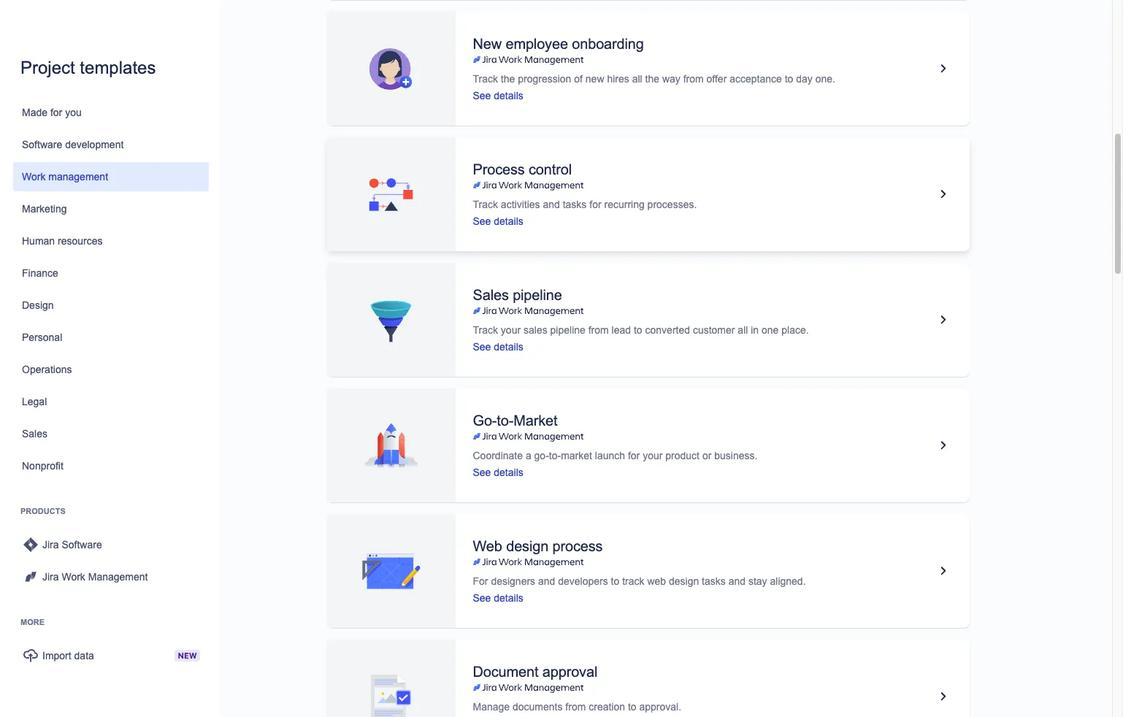 Task type: describe. For each thing, give the bounding box(es) containing it.
new employee onboarding
[[473, 35, 644, 51]]

data
[[74, 650, 94, 662]]

and for control
[[543, 198, 560, 210]]

manage
[[473, 701, 510, 712]]

document approval
[[473, 663, 597, 679]]

for
[[473, 575, 488, 587]]

you
[[65, 107, 82, 118]]

see details for sales
[[473, 341, 523, 352]]

process control image
[[934, 185, 952, 203]]

coordinate
[[473, 449, 523, 461]]

0 vertical spatial software
[[22, 139, 62, 150]]

work management button
[[13, 162, 209, 191]]

human
[[22, 235, 55, 247]]

onboarding
[[572, 35, 644, 51]]

marketing
[[22, 203, 67, 215]]

to left track
[[611, 575, 619, 587]]

templates
[[80, 58, 156, 77]]

a
[[526, 449, 531, 461]]

project
[[20, 58, 75, 77]]

track for sales pipeline
[[473, 324, 498, 336]]

work management
[[22, 171, 108, 183]]

import
[[42, 650, 71, 662]]

one.
[[815, 73, 835, 84]]

web
[[647, 575, 666, 587]]

work inside button
[[62, 571, 85, 583]]

0 horizontal spatial from
[[565, 701, 586, 712]]

personal button
[[13, 323, 209, 352]]

design
[[22, 299, 54, 311]]

web design process image
[[934, 562, 952, 580]]

process
[[473, 161, 525, 177]]

jira software button
[[13, 530, 209, 559]]

new
[[586, 73, 604, 84]]

resources
[[58, 235, 103, 247]]

operations button
[[13, 355, 209, 384]]

go-
[[534, 449, 549, 461]]

approval
[[542, 663, 597, 679]]

sales button
[[13, 419, 209, 448]]

converted
[[645, 324, 690, 336]]

2 horizontal spatial for
[[628, 449, 640, 461]]

2 horizontal spatial from
[[683, 73, 704, 84]]

legal
[[22, 396, 47, 407]]

document approval image
[[934, 688, 952, 705]]

process
[[552, 538, 603, 554]]

launch
[[595, 449, 625, 461]]

market
[[513, 412, 557, 428]]

details for control
[[494, 215, 523, 227]]

web design process
[[473, 538, 603, 554]]

one
[[762, 324, 779, 336]]

developers
[[558, 575, 608, 587]]

track for process control
[[473, 198, 498, 210]]

way
[[662, 73, 680, 84]]

recurring
[[604, 198, 645, 210]]

0 vertical spatial pipeline
[[513, 287, 562, 303]]

personal
[[22, 332, 62, 343]]

import data
[[42, 650, 94, 662]]

business.
[[714, 449, 758, 461]]

jira for jira work management
[[42, 571, 59, 583]]

products
[[20, 507, 66, 516]]

1 vertical spatial design
[[669, 575, 699, 587]]

document
[[473, 663, 538, 679]]

sales for sales pipeline
[[473, 287, 509, 303]]

control
[[529, 161, 572, 177]]

hires
[[607, 73, 629, 84]]

customer
[[693, 324, 735, 336]]

finance
[[22, 267, 58, 279]]

or
[[702, 449, 711, 461]]

stay
[[748, 575, 767, 587]]

1 vertical spatial your
[[643, 449, 663, 461]]

1 vertical spatial pipeline
[[550, 324, 586, 336]]

creation
[[589, 701, 625, 712]]

sales
[[524, 324, 547, 336]]

0 vertical spatial tasks
[[563, 198, 587, 210]]

product
[[665, 449, 700, 461]]

see for new employee onboarding
[[473, 89, 491, 101]]

software development button
[[13, 130, 209, 159]]

operations
[[22, 364, 72, 375]]

process control
[[473, 161, 572, 177]]

new employee onboarding image
[[934, 60, 952, 77]]

to right lead
[[634, 324, 642, 336]]

for designers and developers to track web design tasks and stay aligned.
[[473, 575, 806, 587]]

2 the from the left
[[645, 73, 659, 84]]

details for employee
[[494, 89, 523, 101]]

design button
[[13, 291, 209, 320]]

software development
[[22, 139, 124, 150]]

acceptance
[[730, 73, 782, 84]]

see details button for process
[[473, 214, 523, 228]]

see for sales pipeline
[[473, 341, 491, 352]]

track the progression of new hires all the way from offer acceptance to day one.
[[473, 73, 835, 84]]

web
[[473, 538, 502, 554]]

see details button for sales
[[473, 339, 523, 354]]

nonprofit button
[[13, 451, 209, 480]]

new for new employee onboarding
[[473, 35, 502, 51]]

to left day
[[785, 73, 793, 84]]

jira work management button
[[13, 562, 209, 591]]

track
[[622, 575, 644, 587]]



Task type: locate. For each thing, give the bounding box(es) containing it.
for right launch
[[628, 449, 640, 461]]

your
[[501, 324, 521, 336], [643, 449, 663, 461]]

new
[[473, 35, 502, 51], [178, 651, 197, 660]]

1 vertical spatial new
[[178, 651, 197, 660]]

1 vertical spatial for
[[589, 198, 601, 210]]

see for process control
[[473, 215, 491, 227]]

processes.
[[647, 198, 697, 210]]

see details button down progression
[[473, 88, 523, 103]]

details for to-
[[494, 466, 523, 478]]

import data image
[[22, 647, 39, 664]]

1 vertical spatial jira
[[42, 571, 59, 583]]

jira for jira software
[[42, 539, 59, 551]]

4 details from the top
[[494, 466, 523, 478]]

work
[[22, 171, 46, 183], [62, 571, 85, 583]]

development
[[65, 139, 124, 150]]

the left way
[[645, 73, 659, 84]]

the left progression
[[501, 73, 515, 84]]

human resources button
[[13, 226, 209, 256]]

details down activities
[[494, 215, 523, 227]]

and right designers
[[538, 575, 555, 587]]

and for design
[[538, 575, 555, 587]]

1 horizontal spatial all
[[738, 324, 748, 336]]

project templates
[[20, 58, 156, 77]]

see details button for web
[[473, 590, 523, 605]]

track activities and tasks for recurring processes.
[[473, 198, 697, 210]]

track
[[473, 73, 498, 84], [473, 198, 498, 210], [473, 324, 498, 336]]

design up designers
[[506, 538, 549, 554]]

jira down products
[[42, 539, 59, 551]]

new for new
[[178, 651, 197, 660]]

finance button
[[13, 258, 209, 288]]

jira software
[[42, 539, 102, 551]]

see details button down sales pipeline
[[473, 339, 523, 354]]

see details button
[[473, 88, 523, 103], [473, 214, 523, 228], [473, 339, 523, 354], [473, 465, 523, 479], [473, 590, 523, 605]]

design right web
[[669, 575, 699, 587]]

0 horizontal spatial to-
[[497, 412, 514, 428]]

all left in
[[738, 324, 748, 336]]

for
[[50, 107, 62, 118], [589, 198, 601, 210], [628, 449, 640, 461]]

approval.
[[639, 701, 681, 712]]

2 see details button from the top
[[473, 214, 523, 228]]

for inside button
[[50, 107, 62, 118]]

1 vertical spatial software
[[62, 539, 102, 551]]

software
[[22, 139, 62, 150], [62, 539, 102, 551]]

3 track from the top
[[473, 324, 498, 336]]

0 horizontal spatial work
[[22, 171, 46, 183]]

0 vertical spatial sales
[[473, 287, 509, 303]]

from
[[683, 73, 704, 84], [588, 324, 609, 336], [565, 701, 586, 712]]

jira software image
[[22, 536, 39, 554], [22, 536, 39, 554]]

0 horizontal spatial design
[[506, 538, 549, 554]]

documents
[[513, 701, 563, 712]]

and left stay
[[729, 575, 746, 587]]

1 horizontal spatial new
[[473, 35, 502, 51]]

1 horizontal spatial your
[[643, 449, 663, 461]]

3 details from the top
[[494, 341, 523, 352]]

market
[[561, 449, 592, 461]]

details for pipeline
[[494, 341, 523, 352]]

for left you
[[50, 107, 62, 118]]

4 see details from the top
[[473, 466, 523, 478]]

to
[[785, 73, 793, 84], [634, 324, 642, 336], [611, 575, 619, 587], [628, 701, 636, 712]]

all
[[632, 73, 642, 84], [738, 324, 748, 336]]

0 vertical spatial new
[[473, 35, 502, 51]]

lead
[[612, 324, 631, 336]]

2 details from the top
[[494, 215, 523, 227]]

software down "made" on the top
[[22, 139, 62, 150]]

1 see from the top
[[473, 89, 491, 101]]

see details button down activities
[[473, 214, 523, 228]]

1 horizontal spatial for
[[589, 198, 601, 210]]

pipeline up sales
[[513, 287, 562, 303]]

0 vertical spatial your
[[501, 324, 521, 336]]

work down jira software
[[62, 571, 85, 583]]

details for design
[[494, 592, 523, 604]]

the
[[501, 73, 515, 84], [645, 73, 659, 84]]

and right activities
[[543, 198, 560, 210]]

jira work management image
[[473, 54, 583, 65], [473, 54, 583, 65], [473, 179, 583, 191], [473, 179, 583, 191], [473, 305, 583, 317], [473, 305, 583, 317], [473, 430, 583, 442], [473, 430, 583, 442], [473, 556, 583, 568], [473, 556, 583, 568], [473, 682, 583, 693], [473, 682, 583, 693]]

see details
[[473, 89, 523, 101], [473, 215, 523, 227], [473, 341, 523, 352], [473, 466, 523, 478], [473, 592, 523, 604]]

1 the from the left
[[501, 73, 515, 84]]

0 horizontal spatial new
[[178, 651, 197, 660]]

track down sales pipeline
[[473, 324, 498, 336]]

pipeline
[[513, 287, 562, 303], [550, 324, 586, 336]]

your left product
[[643, 449, 663, 461]]

0 horizontal spatial for
[[50, 107, 62, 118]]

for left recurring
[[589, 198, 601, 210]]

sales pipeline
[[473, 287, 562, 303]]

1 horizontal spatial work
[[62, 571, 85, 583]]

0 horizontal spatial tasks
[[563, 198, 587, 210]]

coordinate a go-to-market launch for your product or business.
[[473, 449, 758, 461]]

details down coordinate
[[494, 466, 523, 478]]

3 see details button from the top
[[473, 339, 523, 354]]

0 horizontal spatial the
[[501, 73, 515, 84]]

go-to-market
[[473, 412, 557, 428]]

from right way
[[683, 73, 704, 84]]

0 vertical spatial to-
[[497, 412, 514, 428]]

track left activities
[[473, 198, 498, 210]]

see details button for go-
[[473, 465, 523, 479]]

details down designers
[[494, 592, 523, 604]]

2 see from the top
[[473, 215, 491, 227]]

jira down jira software
[[42, 571, 59, 583]]

all right hires
[[632, 73, 642, 84]]

made for you button
[[13, 98, 209, 127]]

place.
[[782, 324, 809, 336]]

1 vertical spatial track
[[473, 198, 498, 210]]

5 see from the top
[[473, 592, 491, 604]]

track your sales pipeline from lead to converted customer all in one place.
[[473, 324, 809, 336]]

0 vertical spatial work
[[22, 171, 46, 183]]

tasks down the control
[[563, 198, 587, 210]]

see details down activities
[[473, 215, 523, 227]]

offer
[[707, 73, 727, 84]]

0 vertical spatial design
[[506, 538, 549, 554]]

sales for sales
[[22, 428, 47, 440]]

1 horizontal spatial the
[[645, 73, 659, 84]]

made for you
[[22, 107, 82, 118]]

track for new employee onboarding
[[473, 73, 498, 84]]

1 vertical spatial from
[[588, 324, 609, 336]]

0 vertical spatial track
[[473, 73, 498, 84]]

see details for process
[[473, 215, 523, 227]]

day
[[796, 73, 813, 84]]

0 horizontal spatial all
[[632, 73, 642, 84]]

0 horizontal spatial your
[[501, 324, 521, 336]]

1 see details button from the top
[[473, 88, 523, 103]]

1 vertical spatial all
[[738, 324, 748, 336]]

details down progression
[[494, 89, 523, 101]]

aligned.
[[770, 575, 806, 587]]

see for go-to-market
[[473, 466, 491, 478]]

to right creation
[[628, 701, 636, 712]]

1 horizontal spatial from
[[588, 324, 609, 336]]

see details down progression
[[473, 89, 523, 101]]

5 see details from the top
[[473, 592, 523, 604]]

from left lead
[[588, 324, 609, 336]]

2 vertical spatial from
[[565, 701, 586, 712]]

details down sales pipeline
[[494, 341, 523, 352]]

activities
[[501, 198, 540, 210]]

management
[[88, 571, 148, 583]]

legal button
[[13, 387, 209, 416]]

jira work management image
[[22, 568, 39, 586], [22, 568, 39, 586]]

and
[[543, 198, 560, 210], [538, 575, 555, 587], [729, 575, 746, 587]]

see details for web
[[473, 592, 523, 604]]

work up marketing
[[22, 171, 46, 183]]

go to market image
[[934, 437, 952, 454]]

employee
[[506, 35, 568, 51]]

nonprofit
[[22, 460, 63, 472]]

designers
[[491, 575, 535, 587]]

1 vertical spatial to-
[[549, 449, 561, 461]]

jira
[[42, 539, 59, 551], [42, 571, 59, 583]]

of
[[574, 73, 583, 84]]

5 see details button from the top
[[473, 590, 523, 605]]

1 vertical spatial tasks
[[702, 575, 726, 587]]

0 vertical spatial jira
[[42, 539, 59, 551]]

4 see details button from the top
[[473, 465, 523, 479]]

see details for go-
[[473, 466, 523, 478]]

2 see details from the top
[[473, 215, 523, 227]]

manage documents from creation to approval.
[[473, 701, 681, 712]]

from left creation
[[565, 701, 586, 712]]

1 see details from the top
[[473, 89, 523, 101]]

see
[[473, 89, 491, 101], [473, 215, 491, 227], [473, 341, 491, 352], [473, 466, 491, 478], [473, 592, 491, 604]]

2 jira from the top
[[42, 571, 59, 583]]

in
[[751, 324, 759, 336]]

2 track from the top
[[473, 198, 498, 210]]

1 vertical spatial work
[[62, 571, 85, 583]]

to- right a
[[549, 449, 561, 461]]

human resources
[[22, 235, 103, 247]]

pipeline right sales
[[550, 324, 586, 336]]

software up jira work management
[[62, 539, 102, 551]]

5 details from the top
[[494, 592, 523, 604]]

0 vertical spatial all
[[632, 73, 642, 84]]

1 horizontal spatial tasks
[[702, 575, 726, 587]]

0 vertical spatial for
[[50, 107, 62, 118]]

marketing button
[[13, 194, 209, 223]]

1 track from the top
[[473, 73, 498, 84]]

1 horizontal spatial design
[[669, 575, 699, 587]]

3 see details from the top
[[473, 341, 523, 352]]

to- up coordinate
[[497, 412, 514, 428]]

track left progression
[[473, 73, 498, 84]]

see details button down designers
[[473, 590, 523, 605]]

see details down coordinate
[[473, 466, 523, 478]]

progression
[[518, 73, 571, 84]]

to-
[[497, 412, 514, 428], [549, 449, 561, 461]]

0 horizontal spatial sales
[[22, 428, 47, 440]]

2 vertical spatial track
[[473, 324, 498, 336]]

1 horizontal spatial to-
[[549, 449, 561, 461]]

tasks left stay
[[702, 575, 726, 587]]

management
[[48, 171, 108, 183]]

2 vertical spatial for
[[628, 449, 640, 461]]

see details down sales pipeline
[[473, 341, 523, 352]]

your left sales
[[501, 324, 521, 336]]

go-
[[473, 412, 497, 428]]

sales pipeline image
[[934, 311, 952, 329]]

made
[[22, 107, 47, 118]]

jira work management
[[42, 571, 148, 583]]

1 details from the top
[[494, 89, 523, 101]]

more
[[20, 618, 45, 627]]

4 see from the top
[[473, 466, 491, 478]]

work inside 'button'
[[22, 171, 46, 183]]

see details for new
[[473, 89, 523, 101]]

see details button for new
[[473, 88, 523, 103]]

3 see from the top
[[473, 341, 491, 352]]

sales inside "button"
[[22, 428, 47, 440]]

1 jira from the top
[[42, 539, 59, 551]]

1 horizontal spatial sales
[[473, 287, 509, 303]]

see for web design process
[[473, 592, 491, 604]]

0 vertical spatial from
[[683, 73, 704, 84]]

see details down designers
[[473, 592, 523, 604]]

details
[[494, 89, 523, 101], [494, 215, 523, 227], [494, 341, 523, 352], [494, 466, 523, 478], [494, 592, 523, 604]]

see details button down coordinate
[[473, 465, 523, 479]]

1 vertical spatial sales
[[22, 428, 47, 440]]



Task type: vqa. For each thing, say whether or not it's contained in the screenshot.
'hires'
yes



